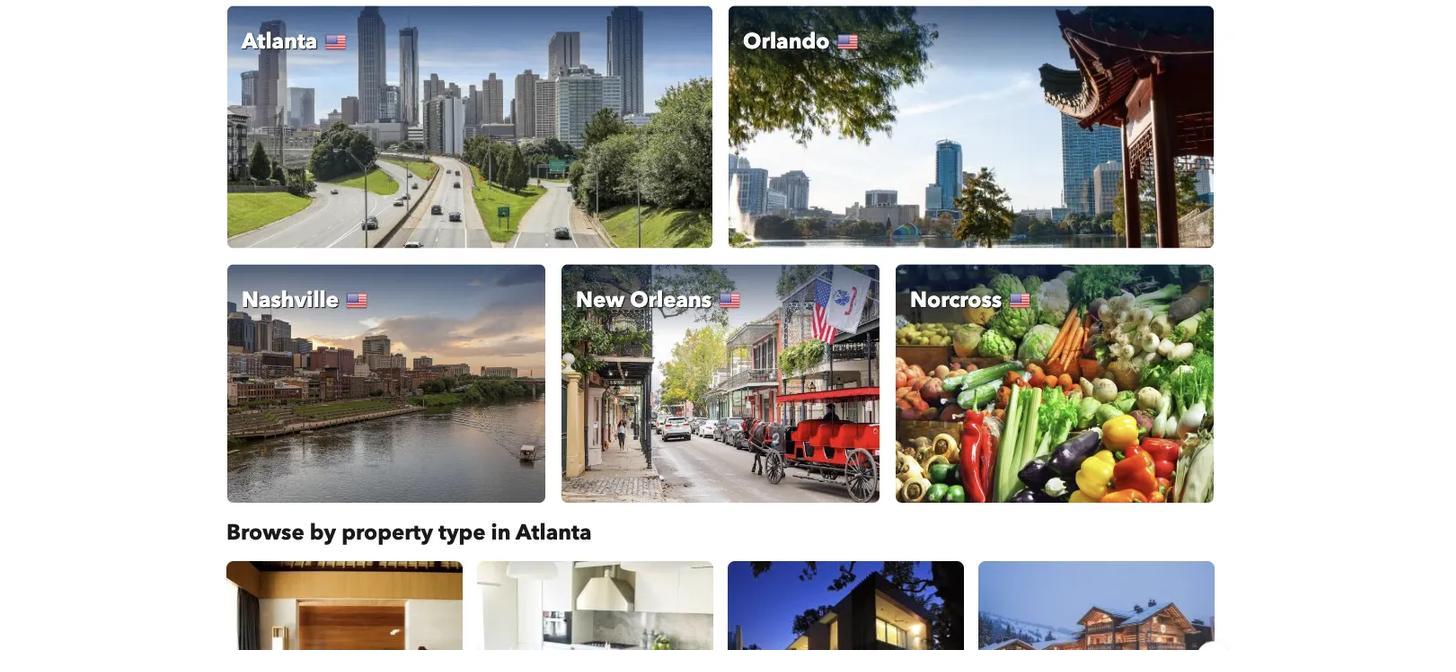 Task type: describe. For each thing, give the bounding box(es) containing it.
property
[[342, 518, 433, 547]]

type
[[438, 518, 486, 547]]

in
[[491, 518, 511, 547]]

nashville
[[242, 286, 339, 315]]

browse
[[226, 518, 304, 547]]

orleans
[[630, 286, 712, 315]]

norcross link
[[895, 264, 1215, 504]]



Task type: vqa. For each thing, say whether or not it's contained in the screenshot.
SA for November 2023
no



Task type: locate. For each thing, give the bounding box(es) containing it.
orlando link
[[728, 5, 1215, 249]]

1 horizontal spatial atlanta
[[516, 518, 592, 547]]

new orleans
[[576, 286, 712, 315]]

nashville link
[[226, 264, 546, 504]]

by
[[310, 518, 336, 547]]

0 horizontal spatial atlanta
[[242, 27, 318, 57]]

browse by property type in atlanta
[[226, 518, 592, 547]]

atlanta
[[242, 27, 318, 57], [516, 518, 592, 547]]

norcross
[[910, 286, 1002, 315]]

new orleans link
[[561, 264, 880, 504]]

atlanta link
[[226, 5, 713, 249]]

orlando
[[743, 27, 830, 57]]

new
[[576, 286, 625, 315]]

1 vertical spatial atlanta
[[516, 518, 592, 547]]

0 vertical spatial atlanta
[[242, 27, 318, 57]]

region
[[212, 554, 1229, 650]]



